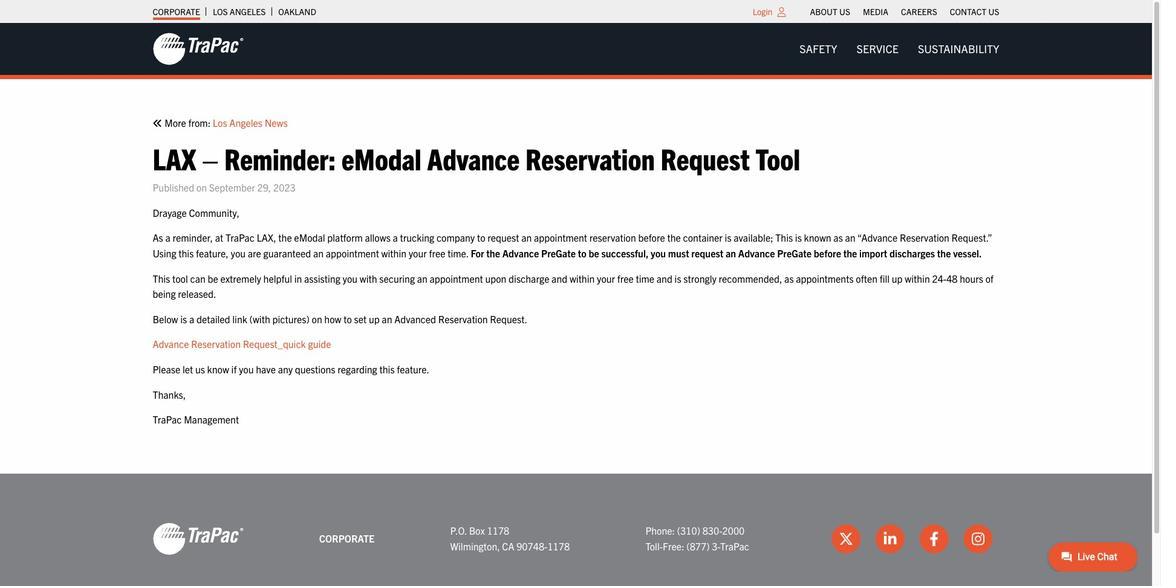 Task type: locate. For each thing, give the bounding box(es) containing it.
you left must
[[651, 247, 666, 260]]

0 vertical spatial before
[[639, 232, 665, 244]]

within down as a reminder, at trapac lax, the emodal platform allows a trucking company to request an appointment reservation before the container is available; this is known as an "advance reservation request." using this feature, you are guaranteed an appointment within your free time.
[[570, 273, 595, 285]]

0 horizontal spatial us
[[840, 6, 851, 17]]

you inside as a reminder, at trapac lax, the emodal platform allows a trucking company to request an appointment reservation before the container is available; this is known as an "advance reservation request." using this feature, you are guaranteed an appointment within your free time.
[[231, 247, 246, 260]]

company
[[437, 232, 475, 244]]

an left the "advance
[[846, 232, 856, 244]]

your down the successful,
[[597, 273, 615, 285]]

released.
[[178, 288, 216, 300]]

successful,
[[602, 247, 649, 260]]

–
[[202, 140, 219, 176]]

reminder,
[[173, 232, 213, 244]]

be
[[589, 247, 600, 260], [208, 273, 218, 285]]

1 vertical spatial corporate
[[319, 533, 375, 545]]

within left 24-
[[905, 273, 930, 285]]

free left time.
[[429, 247, 446, 260]]

p.o. box 1178 wilmington, ca 90748-1178
[[450, 525, 570, 553]]

us right about
[[840, 6, 851, 17]]

trucking
[[400, 232, 435, 244]]

you inside this tool can be extremely helpful in assisting you with securing an appointment upon discharge and within your free time and is strongly recommended, as appointments often fill up within 24-48 hours of being released.
[[343, 273, 358, 285]]

0 horizontal spatial trapac
[[153, 414, 182, 426]]

this
[[776, 232, 793, 244], [153, 273, 170, 285]]

an up "discharge"
[[522, 232, 532, 244]]

trapac down 2000
[[721, 541, 750, 553]]

a right as
[[165, 232, 170, 244]]

0 vertical spatial menu bar
[[804, 3, 1006, 20]]

0 horizontal spatial request
[[488, 232, 519, 244]]

1 horizontal spatial and
[[657, 273, 673, 285]]

1 horizontal spatial us
[[989, 6, 1000, 17]]

1 vertical spatial request
[[692, 247, 724, 260]]

be right 'can'
[[208, 273, 218, 285]]

appointment down time.
[[430, 273, 483, 285]]

within down allows
[[382, 247, 407, 260]]

0 horizontal spatial on
[[197, 182, 207, 194]]

1 horizontal spatial up
[[892, 273, 903, 285]]

0 vertical spatial to
[[477, 232, 486, 244]]

1 horizontal spatial trapac
[[226, 232, 255, 244]]

0 vertical spatial be
[[589, 247, 600, 260]]

trapac down thanks,
[[153, 414, 182, 426]]

0 horizontal spatial as
[[785, 273, 794, 285]]

this inside as a reminder, at trapac lax, the emodal platform allows a trucking company to request an appointment reservation before the container is available; this is known as an "advance reservation request." using this feature, you are guaranteed an appointment within your free time.
[[776, 232, 793, 244]]

0 horizontal spatial free
[[429, 247, 446, 260]]

0 horizontal spatial and
[[552, 273, 568, 285]]

you left with on the left
[[343, 273, 358, 285]]

1 us from the left
[[840, 6, 851, 17]]

48
[[947, 273, 958, 285]]

on up 'drayage community,'
[[197, 182, 207, 194]]

this down reminder,
[[179, 247, 194, 260]]

please
[[153, 364, 180, 376]]

often
[[856, 273, 878, 285]]

0 vertical spatial up
[[892, 273, 903, 285]]

you left are
[[231, 247, 246, 260]]

as left appointments at the top right of the page
[[785, 273, 794, 285]]

appointment down platform
[[326, 247, 379, 260]]

1 horizontal spatial your
[[597, 273, 615, 285]]

phone: (310) 830-2000 toll-free: (877) 3-trapac
[[646, 525, 750, 553]]

1 vertical spatial corporate image
[[153, 523, 244, 557]]

pregate up this tool can be extremely helpful in assisting you with securing an appointment upon discharge and within your free time and is strongly recommended, as appointments often fill up within 24-48 hours of being released.
[[542, 247, 576, 260]]

advanced
[[395, 313, 436, 325]]

a right allows
[[393, 232, 398, 244]]

and right "discharge"
[[552, 273, 568, 285]]

with
[[360, 273, 377, 285]]

an right set
[[382, 313, 392, 325]]

let
[[183, 364, 193, 376]]

0 horizontal spatial corporate
[[153, 6, 200, 17]]

menu bar down careers link
[[790, 37, 1010, 61]]

1 horizontal spatial free
[[618, 273, 634, 285]]

1 vertical spatial this
[[380, 364, 395, 376]]

0 vertical spatial this
[[179, 247, 194, 260]]

3-
[[712, 541, 721, 553]]

0 vertical spatial corporate image
[[153, 32, 244, 66]]

published
[[153, 182, 194, 194]]

1 horizontal spatial as
[[834, 232, 843, 244]]

below
[[153, 313, 178, 325]]

request
[[661, 140, 750, 176]]

reservation inside as a reminder, at trapac lax, the emodal platform allows a trucking company to request an appointment reservation before the container is available; this is known as an "advance reservation request." using this feature, you are guaranteed an appointment within your free time.
[[900, 232, 950, 244]]

0 horizontal spatial this
[[153, 273, 170, 285]]

1 horizontal spatial be
[[589, 247, 600, 260]]

before down 'known'
[[814, 247, 842, 260]]

0 vertical spatial as
[[834, 232, 843, 244]]

fill
[[880, 273, 890, 285]]

angeles left oakland
[[230, 6, 266, 17]]

1 vertical spatial free
[[618, 273, 634, 285]]

on inside lax – reminder: emodal advance reservation request tool published on september 29, 2023
[[197, 182, 207, 194]]

0 horizontal spatial up
[[369, 313, 380, 325]]

0 horizontal spatial be
[[208, 273, 218, 285]]

emodal inside as a reminder, at trapac lax, the emodal platform allows a trucking company to request an appointment reservation before the container is available; this is known as an "advance reservation request." using this feature, you are guaranteed an appointment within your free time.
[[294, 232, 325, 244]]

your
[[409, 247, 427, 260], [597, 273, 615, 285]]

request.
[[490, 313, 528, 325]]

and right time
[[657, 273, 673, 285]]

1 vertical spatial angeles
[[230, 117, 263, 129]]

this up "being"
[[153, 273, 170, 285]]

1 vertical spatial los
[[213, 117, 227, 129]]

los angeles news link
[[213, 116, 288, 131]]

link
[[233, 313, 247, 325]]

is left strongly
[[675, 273, 682, 285]]

free
[[429, 247, 446, 260], [618, 273, 634, 285]]

set
[[354, 313, 367, 325]]

light image
[[778, 7, 786, 17]]

be down reservation at the top
[[589, 247, 600, 260]]

0 vertical spatial on
[[197, 182, 207, 194]]

2 los from the top
[[213, 117, 227, 129]]

corporate link
[[153, 3, 200, 20]]

2 horizontal spatial appointment
[[534, 232, 588, 244]]

2 vertical spatial to
[[344, 313, 352, 325]]

1178
[[487, 525, 510, 537], [548, 541, 570, 553]]

1 vertical spatial be
[[208, 273, 218, 285]]

2 vertical spatial trapac
[[721, 541, 750, 553]]

up right 'fill'
[[892, 273, 903, 285]]

more from: los angeles news
[[162, 117, 288, 129]]

emodal
[[342, 140, 422, 176], [294, 232, 325, 244]]

1 horizontal spatial to
[[477, 232, 486, 244]]

solid image
[[153, 119, 162, 128]]

menu bar
[[804, 3, 1006, 20], [790, 37, 1010, 61]]

this tool can be extremely helpful in assisting you with securing an appointment upon discharge and within your free time and is strongly recommended, as appointments often fill up within 24-48 hours of being released.
[[153, 273, 994, 300]]

1 horizontal spatial corporate
[[319, 533, 375, 545]]

2 us from the left
[[989, 6, 1000, 17]]

0 vertical spatial your
[[409, 247, 427, 260]]

0 horizontal spatial this
[[179, 247, 194, 260]]

us
[[195, 364, 205, 376]]

0 horizontal spatial within
[[382, 247, 407, 260]]

an up assisting
[[313, 247, 324, 260]]

trapac inside phone: (310) 830-2000 toll-free: (877) 3-trapac
[[721, 541, 750, 553]]

0 vertical spatial free
[[429, 247, 446, 260]]

1 vertical spatial this
[[153, 273, 170, 285]]

1 vertical spatial your
[[597, 273, 615, 285]]

0 vertical spatial 1178
[[487, 525, 510, 537]]

recommended,
[[719, 273, 783, 285]]

on left how
[[312, 313, 322, 325]]

1 horizontal spatial this
[[776, 232, 793, 244]]

before up the successful,
[[639, 232, 665, 244]]

0 vertical spatial this
[[776, 232, 793, 244]]

sustainability link
[[909, 37, 1010, 61]]

0 horizontal spatial to
[[344, 313, 352, 325]]

as inside as a reminder, at trapac lax, the emodal platform allows a trucking company to request an appointment reservation before the container is available; this is known as an "advance reservation request." using this feature, you are guaranteed an appointment within your free time.
[[834, 232, 843, 244]]

1 horizontal spatial a
[[189, 313, 194, 325]]

request."
[[952, 232, 992, 244]]

2 angeles from the top
[[230, 117, 263, 129]]

known
[[805, 232, 832, 244]]

up right set
[[369, 313, 380, 325]]

corporate
[[153, 6, 200, 17], [319, 533, 375, 545]]

careers
[[902, 6, 938, 17]]

before
[[639, 232, 665, 244], [814, 247, 842, 260]]

appointments
[[796, 273, 854, 285]]

up
[[892, 273, 903, 285], [369, 313, 380, 325]]

can
[[190, 273, 206, 285]]

guide
[[308, 338, 331, 351]]

1 horizontal spatial 1178
[[548, 541, 570, 553]]

angeles left news
[[230, 117, 263, 129]]

drayage community,
[[153, 207, 240, 219]]

this inside this tool can be extremely helpful in assisting you with securing an appointment upon discharge and within your free time and is strongly recommended, as appointments often fill up within 24-48 hours of being released.
[[153, 273, 170, 285]]

trapac right at
[[226, 232, 255, 244]]

2 vertical spatial appointment
[[430, 273, 483, 285]]

free inside this tool can be extremely helpful in assisting you with securing an appointment upon discharge and within your free time and is strongly recommended, as appointments often fill up within 24-48 hours of being released.
[[618, 273, 634, 285]]

detailed
[[197, 313, 230, 325]]

1 vertical spatial to
[[578, 247, 587, 260]]

los inside lax – reminder: emodal advance reservation request tool article
[[213, 117, 227, 129]]

2000
[[723, 525, 745, 537]]

los right from:
[[213, 117, 227, 129]]

1 vertical spatial before
[[814, 247, 842, 260]]

1 vertical spatial on
[[312, 313, 322, 325]]

securing
[[380, 273, 415, 285]]

0 vertical spatial trapac
[[226, 232, 255, 244]]

los right "corporate" link
[[213, 6, 228, 17]]

0 vertical spatial emodal
[[342, 140, 422, 176]]

available;
[[734, 232, 774, 244]]

a
[[165, 232, 170, 244], [393, 232, 398, 244], [189, 313, 194, 325]]

to up this tool can be extremely helpful in assisting you with securing an appointment upon discharge and within your free time and is strongly recommended, as appointments often fill up within 24-48 hours of being released.
[[578, 247, 587, 260]]

appointment up this tool can be extremely helpful in assisting you with securing an appointment upon discharge and within your free time and is strongly recommended, as appointments often fill up within 24-48 hours of being released.
[[534, 232, 588, 244]]

menu bar containing safety
[[790, 37, 1010, 61]]

you
[[231, 247, 246, 260], [651, 247, 666, 260], [343, 273, 358, 285], [239, 364, 254, 376]]

2 corporate image from the top
[[153, 523, 244, 557]]

pregate down 'known'
[[778, 247, 812, 260]]

be inside this tool can be extremely helpful in assisting you with securing an appointment upon discharge and within your free time and is strongly recommended, as appointments often fill up within 24-48 hours of being released.
[[208, 273, 218, 285]]

request inside as a reminder, at trapac lax, the emodal platform allows a trucking company to request an appointment reservation before the container is available; this is known as an "advance reservation request." using this feature, you are guaranteed an appointment within your free time.
[[488, 232, 519, 244]]

1 horizontal spatial appointment
[[430, 273, 483, 285]]

as right 'known'
[[834, 232, 843, 244]]

this right "available;"
[[776, 232, 793, 244]]

careers link
[[902, 3, 938, 20]]

before inside as a reminder, at trapac lax, the emodal platform allows a trucking company to request an appointment reservation before the container is available; this is known as an "advance reservation request." using this feature, you are guaranteed an appointment within your free time.
[[639, 232, 665, 244]]

1 horizontal spatial emodal
[[342, 140, 422, 176]]

1 horizontal spatial within
[[570, 273, 595, 285]]

request_quick
[[243, 338, 306, 351]]

0 vertical spatial corporate
[[153, 6, 200, 17]]

a left detailed
[[189, 313, 194, 325]]

free left time
[[618, 273, 634, 285]]

1 horizontal spatial request
[[692, 247, 724, 260]]

assisting
[[304, 273, 341, 285]]

0 horizontal spatial before
[[639, 232, 665, 244]]

1 vertical spatial trapac
[[153, 414, 182, 426]]

0 horizontal spatial appointment
[[326, 247, 379, 260]]

this inside as a reminder, at trapac lax, the emodal platform allows a trucking company to request an appointment reservation before the container is available; this is known as an "advance reservation request." using this feature, you are guaranteed an appointment within your free time.
[[179, 247, 194, 260]]

at
[[215, 232, 223, 244]]

1178 right ca in the left bottom of the page
[[548, 541, 570, 553]]

your inside as a reminder, at trapac lax, the emodal platform allows a trucking company to request an appointment reservation before the container is available; this is known as an "advance reservation request." using this feature, you are guaranteed an appointment within your free time.
[[409, 247, 427, 260]]

menu bar up service
[[804, 3, 1006, 20]]

1 vertical spatial emodal
[[294, 232, 325, 244]]

trapac
[[226, 232, 255, 244], [153, 414, 182, 426], [721, 541, 750, 553]]

1 los from the top
[[213, 6, 228, 17]]

1 horizontal spatial on
[[312, 313, 322, 325]]

to left set
[[344, 313, 352, 325]]

lax
[[153, 140, 196, 176]]

to up for
[[477, 232, 486, 244]]

footer
[[0, 474, 1153, 587]]

2 horizontal spatial within
[[905, 273, 930, 285]]

being
[[153, 288, 176, 300]]

any
[[278, 364, 293, 376]]

0 horizontal spatial pregate
[[542, 247, 576, 260]]

0 vertical spatial request
[[488, 232, 519, 244]]

2 pregate from the left
[[778, 247, 812, 260]]

0 vertical spatial angeles
[[230, 6, 266, 17]]

request down container
[[692, 247, 724, 260]]

feature,
[[196, 247, 229, 260]]

us right contact
[[989, 6, 1000, 17]]

1 vertical spatial menu bar
[[790, 37, 1010, 61]]

1 vertical spatial as
[[785, 273, 794, 285]]

safety
[[800, 42, 838, 56]]

an down "available;"
[[726, 247, 736, 260]]

strongly
[[684, 273, 717, 285]]

1 horizontal spatial pregate
[[778, 247, 812, 260]]

your down trucking
[[409, 247, 427, 260]]

0 horizontal spatial emodal
[[294, 232, 325, 244]]

reminder:
[[224, 140, 336, 176]]

advance inside lax – reminder: emodal advance reservation request tool published on september 29, 2023
[[428, 140, 520, 176]]

corporate image
[[153, 32, 244, 66], [153, 523, 244, 557]]

1 pregate from the left
[[542, 247, 576, 260]]

media link
[[863, 3, 889, 20]]

appointment
[[534, 232, 588, 244], [326, 247, 379, 260], [430, 273, 483, 285]]

1 vertical spatial appointment
[[326, 247, 379, 260]]

2 horizontal spatial trapac
[[721, 541, 750, 553]]

an right securing
[[417, 273, 428, 285]]

platform
[[328, 232, 363, 244]]

the
[[279, 232, 292, 244], [668, 232, 681, 244], [487, 247, 500, 260], [844, 247, 858, 260], [938, 247, 952, 260]]

1178 up ca in the left bottom of the page
[[487, 525, 510, 537]]

guaranteed
[[264, 247, 311, 260]]

request up 'upon'
[[488, 232, 519, 244]]

trapac inside as a reminder, at trapac lax, the emodal platform allows a trucking company to request an appointment reservation before the container is available; this is known as an "advance reservation request." using this feature, you are guaranteed an appointment within your free time.
[[226, 232, 255, 244]]

up inside this tool can be extremely helpful in assisting you with securing an appointment upon discharge and within your free time and is strongly recommended, as appointments often fill up within 24-48 hours of being released.
[[892, 273, 903, 285]]

0 horizontal spatial your
[[409, 247, 427, 260]]

reservation
[[590, 232, 636, 244]]

los angeles link
[[213, 3, 266, 20]]

0 vertical spatial los
[[213, 6, 228, 17]]

this left feature.
[[380, 364, 395, 376]]

2 horizontal spatial to
[[578, 247, 587, 260]]

corporate image inside footer
[[153, 523, 244, 557]]



Task type: describe. For each thing, give the bounding box(es) containing it.
you right if
[[239, 364, 254, 376]]

have
[[256, 364, 276, 376]]

is right below
[[180, 313, 187, 325]]

login link
[[753, 6, 773, 17]]

contact
[[950, 6, 987, 17]]

questions
[[295, 364, 336, 376]]

as inside this tool can be extremely helpful in assisting you with securing an appointment upon discharge and within your free time and is strongly recommended, as appointments often fill up within 24-48 hours of being released.
[[785, 273, 794, 285]]

(877)
[[687, 541, 710, 553]]

safety link
[[790, 37, 847, 61]]

the up must
[[668, 232, 681, 244]]

as
[[153, 232, 163, 244]]

about us
[[811, 6, 851, 17]]

below is a detailed link (with pictures) on how to set up an advanced reservation request.
[[153, 313, 528, 325]]

please let us know if you have any questions regarding this feature.
[[153, 364, 430, 376]]

the left import
[[844, 247, 858, 260]]

upon
[[486, 273, 507, 285]]

2023
[[274, 182, 296, 194]]

thanks,
[[153, 389, 186, 401]]

is up for the advance pregate to be successful, you must request an advance pregate before the import discharges the vessel.
[[725, 232, 732, 244]]

ca
[[502, 541, 515, 553]]

more
[[165, 117, 186, 129]]

1 and from the left
[[552, 273, 568, 285]]

1 angeles from the top
[[230, 6, 266, 17]]

of
[[986, 273, 994, 285]]

discharges
[[890, 247, 936, 260]]

830-
[[703, 525, 723, 537]]

service link
[[847, 37, 909, 61]]

us for contact us
[[989, 6, 1000, 17]]

advance reservation request_quick guide
[[153, 338, 331, 351]]

1 vertical spatial 1178
[[548, 541, 570, 553]]

menu bar containing about us
[[804, 3, 1006, 20]]

time.
[[448, 247, 469, 260]]

your inside this tool can be extremely helpful in assisting you with securing an appointment upon discharge and within your free time and is strongly recommended, as appointments often fill up within 24-48 hours of being released.
[[597, 273, 615, 285]]

within inside as a reminder, at trapac lax, the emodal platform allows a trucking company to request an appointment reservation before the container is available; this is known as an "advance reservation request." using this feature, you are guaranteed an appointment within your free time.
[[382, 247, 407, 260]]

must
[[668, 247, 690, 260]]

p.o.
[[450, 525, 467, 537]]

media
[[863, 6, 889, 17]]

about us link
[[811, 3, 851, 20]]

feature.
[[397, 364, 430, 376]]

the up guaranteed
[[279, 232, 292, 244]]

footer containing p.o. box 1178
[[0, 474, 1153, 587]]

2 horizontal spatial a
[[393, 232, 398, 244]]

appointment inside this tool can be extremely helpful in assisting you with securing an appointment upon discharge and within your free time and is strongly recommended, as appointments often fill up within 24-48 hours of being released.
[[430, 273, 483, 285]]

us for about us
[[840, 6, 851, 17]]

(with
[[250, 313, 270, 325]]

lax,
[[257, 232, 276, 244]]

an inside this tool can be extremely helpful in assisting you with securing an appointment upon discharge and within your free time and is strongly recommended, as appointments often fill up within 24-48 hours of being released.
[[417, 273, 428, 285]]

toll-
[[646, 541, 663, 553]]

using
[[153, 247, 176, 260]]

tool
[[172, 273, 188, 285]]

trapac management
[[153, 414, 239, 426]]

the left vessel.
[[938, 247, 952, 260]]

sustainability
[[918, 42, 1000, 56]]

pictures)
[[273, 313, 310, 325]]

september
[[209, 182, 255, 194]]

news
[[265, 117, 288, 129]]

about
[[811, 6, 838, 17]]

"advance
[[858, 232, 898, 244]]

for
[[471, 247, 484, 260]]

know
[[207, 364, 229, 376]]

is left 'known'
[[796, 232, 802, 244]]

2 and from the left
[[657, 273, 673, 285]]

90748-
[[517, 541, 548, 553]]

container
[[683, 232, 723, 244]]

tool
[[756, 140, 801, 176]]

drayage
[[153, 207, 187, 219]]

extremely
[[220, 273, 261, 285]]

1 vertical spatial up
[[369, 313, 380, 325]]

0 vertical spatial appointment
[[534, 232, 588, 244]]

in
[[295, 273, 302, 285]]

1 corporate image from the top
[[153, 32, 244, 66]]

for the advance pregate to be successful, you must request an advance pregate before the import discharges the vessel.
[[471, 247, 984, 260]]

as a reminder, at trapac lax, the emodal platform allows a trucking company to request an appointment reservation before the container is available; this is known as an "advance reservation request." using this feature, you are guaranteed an appointment within your free time.
[[153, 232, 992, 260]]

is inside this tool can be extremely helpful in assisting you with securing an appointment upon discharge and within your free time and is strongly recommended, as appointments often fill up within 24-48 hours of being released.
[[675, 273, 682, 285]]

community,
[[189, 207, 240, 219]]

how
[[325, 313, 342, 325]]

0 horizontal spatial a
[[165, 232, 170, 244]]

hours
[[960, 273, 984, 285]]

angeles inside lax – reminder: emodal advance reservation request tool article
[[230, 117, 263, 129]]

the right for
[[487, 247, 500, 260]]

1 horizontal spatial before
[[814, 247, 842, 260]]

regarding
[[338, 364, 377, 376]]

contact us link
[[950, 3, 1000, 20]]

to inside as a reminder, at trapac lax, the emodal platform allows a trucking company to request an appointment reservation before the container is available; this is known as an "advance reservation request." using this feature, you are guaranteed an appointment within your free time.
[[477, 232, 486, 244]]

box
[[469, 525, 485, 537]]

helpful
[[264, 273, 292, 285]]

if
[[231, 364, 237, 376]]

0 horizontal spatial 1178
[[487, 525, 510, 537]]

are
[[248, 247, 261, 260]]

reservation inside lax – reminder: emodal advance reservation request tool published on september 29, 2023
[[526, 140, 655, 176]]

1 horizontal spatial this
[[380, 364, 395, 376]]

service
[[857, 42, 899, 56]]

discharge
[[509, 273, 550, 285]]

import
[[860, 247, 888, 260]]

allows
[[365, 232, 391, 244]]

oakland link
[[279, 3, 316, 20]]

emodal inside lax – reminder: emodal advance reservation request tool published on september 29, 2023
[[342, 140, 422, 176]]

corporate inside footer
[[319, 533, 375, 545]]

contact us
[[950, 6, 1000, 17]]

vessel.
[[954, 247, 982, 260]]

phone:
[[646, 525, 675, 537]]

lax – reminder: emodal advance reservation request tool article
[[153, 116, 1000, 428]]

free inside as a reminder, at trapac lax, the emodal platform allows a trucking company to request an appointment reservation before the container is available; this is known as an "advance reservation request." using this feature, you are guaranteed an appointment within your free time.
[[429, 247, 446, 260]]



Task type: vqa. For each thing, say whether or not it's contained in the screenshot.
The Corporate inside the footer
yes



